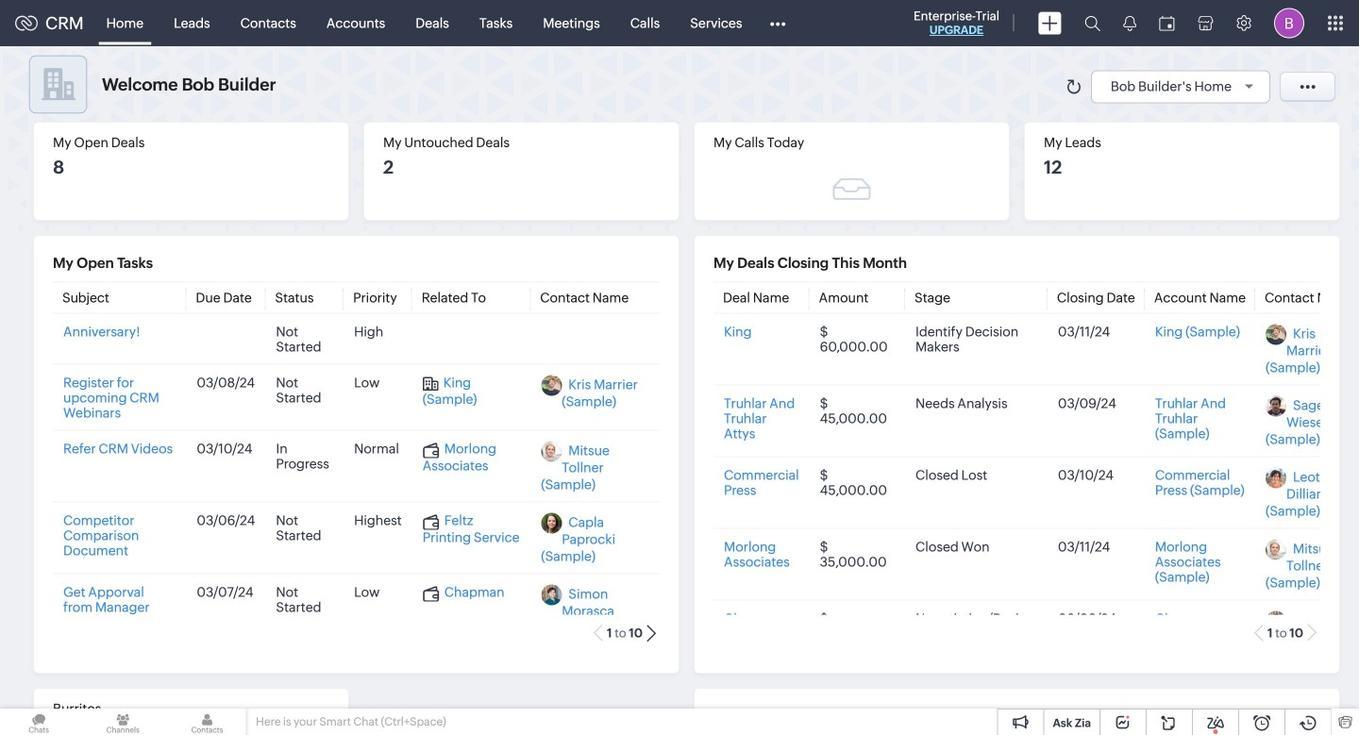 Task type: vqa. For each thing, say whether or not it's contained in the screenshot.
logo
yes



Task type: locate. For each thing, give the bounding box(es) containing it.
chats image
[[0, 709, 78, 735]]

create menu element
[[1027, 0, 1073, 46]]

search element
[[1073, 0, 1112, 46]]

profile element
[[1263, 0, 1316, 46]]



Task type: describe. For each thing, give the bounding box(es) containing it.
logo image
[[15, 16, 38, 31]]

signals image
[[1123, 15, 1136, 31]]

signals element
[[1112, 0, 1148, 46]]

contacts image
[[168, 709, 246, 735]]

calendar image
[[1159, 16, 1175, 31]]

channels image
[[84, 709, 162, 735]]

create menu image
[[1038, 12, 1062, 34]]

profile image
[[1274, 8, 1304, 38]]

Other Modules field
[[757, 8, 798, 38]]

search image
[[1084, 15, 1101, 31]]



